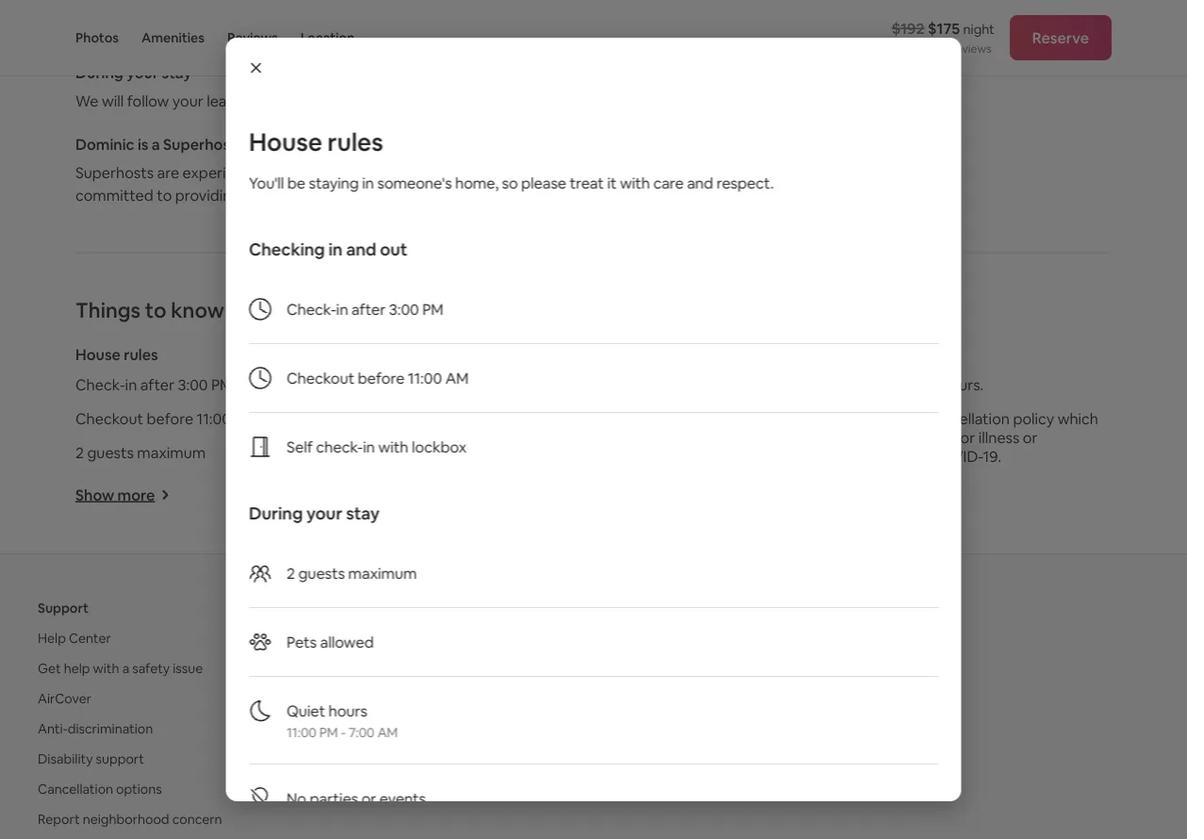 Task type: locate. For each thing, give the bounding box(es) containing it.
rated
[[321, 163, 358, 183]]

quiet
[[286, 701, 325, 721]]

report neighborhood concern link
[[38, 811, 222, 828]]

communicate
[[691, 33, 763, 47]]

great
[[244, 186, 281, 205]]

before up self check-in with lockbox
[[358, 368, 404, 388]]

disruptions
[[777, 447, 854, 467]]

checkout before 11:00 am
[[286, 368, 468, 388], [75, 409, 258, 429]]

cancellation policy
[[777, 345, 912, 365]]

2 guests maximum up allowed at the left bottom of the page
[[286, 564, 417, 583]]

check- down things
[[75, 375, 125, 395]]

guests down during your stay
[[298, 564, 345, 583]]

hosting responsibly link
[[411, 751, 531, 767]]

1 horizontal spatial 2 guests maximum
[[286, 564, 417, 583]]

0 horizontal spatial pm
[[211, 375, 232, 395]]

1 vertical spatial airbnb
[[784, 600, 827, 617]]

alarm down carbon monoxide alarm
[[477, 443, 516, 463]]

caused
[[857, 447, 907, 467]]

0 horizontal spatial house
[[75, 345, 121, 365]]

1 horizontal spatial checkout before 11:00 am
[[286, 368, 468, 388]]

1 horizontal spatial checkout
[[286, 368, 354, 388]]

stays right emergency
[[924, 781, 955, 798]]

1 vertical spatial pm
[[211, 375, 232, 395]]

0 vertical spatial the
[[820, 33, 838, 47]]

aircover up anti-
[[38, 690, 91, 707]]

1 vertical spatial house
[[75, 345, 121, 365]]

stays down "highly"
[[285, 186, 320, 205]]

policy up the free cancellation for 48 hours.
[[869, 345, 912, 365]]

guests up the show more
[[87, 443, 134, 463]]

0 vertical spatial rules
[[327, 126, 383, 158]]

cancellation down 'disability' at the left of page
[[38, 781, 113, 798]]

or left app.
[[683, 48, 694, 62]]

house rules down things
[[75, 345, 158, 365]]

cancel
[[907, 428, 952, 448]]

pets
[[286, 633, 317, 652]]

stay down self check-in with lockbox
[[346, 503, 379, 525]]

1 vertical spatial check-
[[75, 375, 125, 395]]

review
[[777, 409, 826, 429]]

help
[[38, 630, 66, 647]]

1 vertical spatial during
[[249, 503, 303, 525]]

options
[[116, 781, 162, 798]]

1 vertical spatial stay
[[346, 503, 379, 525]]

help center
[[38, 630, 111, 647]]

0 vertical spatial am
[[445, 368, 468, 388]]

parties
[[309, 789, 358, 809]]

1 vertical spatial rules
[[124, 345, 158, 365]]

0 vertical spatial check-
[[286, 300, 336, 319]]

show
[[75, 485, 114, 505]]

1 horizontal spatial a
[[152, 135, 160, 154]]

0 vertical spatial hosting
[[411, 600, 460, 617]]

alarm
[[554, 409, 593, 429], [477, 443, 516, 463]]

airbnb
[[840, 33, 876, 47], [784, 600, 827, 617]]

in down things to know
[[125, 375, 137, 395]]

if
[[866, 428, 875, 448]]

stays
[[285, 186, 320, 205], [924, 781, 955, 798]]

0 vertical spatial pm
[[422, 300, 443, 319]]

0 vertical spatial alarm
[[554, 409, 593, 429]]

11:00 inside quiet hours 11:00 pm - 7:00 am
[[286, 725, 316, 742]]

pm left -
[[319, 725, 338, 742]]

show more
[[75, 485, 155, 505]]

0 vertical spatial 2 guests maximum
[[75, 443, 206, 463]]

19.
[[984, 447, 1002, 467]]

staying
[[309, 173, 359, 192]]

for inside review the host's full cancellation policy which applies even if you cancel for illness or disruptions caused by covid-19.
[[955, 428, 976, 448]]

2 horizontal spatial with
[[620, 173, 650, 192]]

rules down things to know
[[124, 345, 158, 365]]

check- down checking in and out
[[286, 300, 336, 319]]

1 vertical spatial with
[[378, 437, 408, 457]]

1 vertical spatial the
[[829, 409, 853, 429]]

to left know
[[145, 297, 167, 324]]

0 vertical spatial house rules
[[249, 126, 383, 158]]

security camera/recording device
[[426, 375, 661, 395]]

for
[[324, 186, 344, 205], [898, 375, 918, 395], [955, 428, 976, 448], [468, 660, 485, 677]]

learn more about the host, jasmine. image
[[75, 11, 113, 49]]

1 horizontal spatial house rules
[[249, 126, 383, 158]]

0 horizontal spatial house rules
[[75, 345, 158, 365]]

2 up show
[[75, 443, 84, 463]]

cancellation for cancellation options
[[38, 781, 113, 798]]

hosting up airbnb-
[[411, 751, 459, 767]]

for down rated at left
[[324, 186, 344, 205]]

airbnb down transfer
[[840, 33, 876, 47]]

which
[[1058, 409, 1099, 429]]

stay inside house rules dialog
[[346, 503, 379, 525]]

aircover
[[411, 660, 465, 677], [38, 690, 91, 707]]

emergency
[[852, 781, 921, 798]]

anti-discrimination
[[38, 720, 153, 737]]

1 hosting from the top
[[411, 600, 460, 617]]

cancellation up the free
[[777, 345, 866, 365]]

checkout
[[286, 368, 354, 388], [75, 409, 143, 429]]

help center link
[[38, 630, 111, 647]]

superhost
[[163, 135, 237, 154]]

1 vertical spatial cancellation
[[38, 781, 113, 798]]

am
[[445, 368, 468, 388], [234, 409, 258, 429], [377, 725, 398, 742]]

checkout before 11:00 am up the more
[[75, 409, 258, 429]]

committed
[[75, 186, 154, 205]]

0 horizontal spatial a
[[122, 660, 129, 677]]

airbnb.org
[[784, 781, 849, 798]]

0 horizontal spatial after
[[140, 375, 174, 395]]

cancellation down hours.
[[927, 409, 1010, 429]]

during inside house rules dialog
[[249, 503, 303, 525]]

policy left which
[[1014, 409, 1055, 429]]

1 vertical spatial checkout
[[75, 409, 143, 429]]

friendly
[[457, 781, 503, 798]]

0 vertical spatial checkout before 11:00 am
[[286, 368, 468, 388]]

are right who
[[436, 163, 458, 183]]

or left events
[[361, 789, 376, 809]]

for inside dominic is a superhost superhosts are experienced, highly rated hosts who are committed to providing great stays for guests.
[[324, 186, 344, 205]]

a right 'is'
[[152, 135, 160, 154]]

rules for after
[[124, 345, 158, 365]]

hosting up aircover for hosts on the bottom left of page
[[411, 600, 460, 617]]

0 vertical spatial stay
[[162, 63, 192, 83]]

airbnb inside to protect your payment, never transfer money or communicate outside of the airbnb website or app.
[[840, 33, 876, 47]]

before up the more
[[147, 409, 193, 429]]

house inside dialog
[[249, 126, 322, 158]]

disability support link
[[38, 751, 144, 767]]

safety
[[132, 660, 170, 677]]

1 vertical spatial after
[[140, 375, 174, 395]]

0 vertical spatial 3:00
[[389, 300, 419, 319]]

-
[[341, 725, 346, 742]]

stay inside during your stay we will follow your lead!
[[162, 63, 192, 83]]

0 vertical spatial after
[[351, 300, 385, 319]]

rules up rated at left
[[327, 126, 383, 158]]

3:00 down out
[[389, 300, 419, 319]]

disability support
[[38, 751, 144, 767]]

after inside house rules dialog
[[351, 300, 385, 319]]

checkout up the show more
[[75, 409, 143, 429]]

hours
[[328, 701, 367, 721]]

2 horizontal spatial pm
[[422, 300, 443, 319]]

and left out
[[346, 239, 376, 261]]

1 horizontal spatial stays
[[924, 781, 955, 798]]

0 horizontal spatial policy
[[869, 345, 912, 365]]

0 vertical spatial a
[[152, 135, 160, 154]]

during up the we on the top left
[[75, 63, 123, 83]]

0 horizontal spatial airbnb
[[784, 600, 827, 617]]

alarm down camera/recording on the top of the page
[[554, 409, 593, 429]]

report neighborhood concern
[[38, 811, 222, 828]]

1 vertical spatial alarm
[[477, 443, 516, 463]]

2 guests maximum up the more
[[75, 443, 206, 463]]

for left 19.
[[955, 428, 976, 448]]

1 horizontal spatial with
[[378, 437, 408, 457]]

new
[[784, 660, 812, 677]]

checkout up check-
[[286, 368, 354, 388]]

stay for during your stay
[[346, 503, 379, 525]]

0 vertical spatial cancellation
[[777, 345, 866, 365]]

checkout inside house rules dialog
[[286, 368, 354, 388]]

0 horizontal spatial check-in after 3:00 pm
[[75, 375, 232, 395]]

monoxide
[[481, 409, 551, 429]]

a inside dominic is a superhost superhosts are experienced, highly rated hosts who are committed to providing great stays for guests.
[[152, 135, 160, 154]]

to left providing
[[157, 186, 172, 205]]

help
[[64, 660, 90, 677]]

1 horizontal spatial rules
[[327, 126, 383, 158]]

pm inside quiet hours 11:00 pm - 7:00 am
[[319, 725, 338, 742]]

your down check-
[[306, 503, 342, 525]]

is
[[138, 135, 148, 154]]

a left safety
[[122, 660, 129, 677]]

rules for staying
[[327, 126, 383, 158]]

0 horizontal spatial are
[[157, 163, 179, 183]]

your up communicate
[[696, 17, 720, 32]]

rules
[[327, 126, 383, 158], [124, 345, 158, 365]]

0 vertical spatial and
[[687, 173, 713, 192]]

during down self
[[249, 503, 303, 525]]

0 vertical spatial checkout
[[286, 368, 354, 388]]

0 horizontal spatial and
[[346, 239, 376, 261]]

1 horizontal spatial cancellation
[[927, 409, 1010, 429]]

with right help
[[93, 660, 119, 677]]

after down out
[[351, 300, 385, 319]]

1 vertical spatial policy
[[1014, 409, 1055, 429]]

1 vertical spatial 2
[[286, 564, 295, 583]]

1 horizontal spatial house
[[249, 126, 322, 158]]

reviews
[[227, 29, 278, 46]]

1 vertical spatial hosting
[[411, 751, 459, 767]]

1 horizontal spatial stay
[[346, 503, 379, 525]]

1 vertical spatial aircover
[[38, 690, 91, 707]]

with left lockbox on the left of the page
[[378, 437, 408, 457]]

maximum up allowed at the left bottom of the page
[[348, 564, 417, 583]]

2 vertical spatial am
[[377, 725, 398, 742]]

0 vertical spatial cancellation
[[811, 375, 894, 395]]

0 vertical spatial stays
[[285, 186, 320, 205]]

or down the protect
[[677, 33, 688, 47]]

maximum up the more
[[137, 443, 206, 463]]

pm down know
[[211, 375, 232, 395]]

0 vertical spatial airbnb
[[840, 33, 876, 47]]

0 horizontal spatial stay
[[162, 63, 192, 83]]

maximum inside house rules dialog
[[348, 564, 417, 583]]

check-in after 3:00 pm down out
[[286, 300, 443, 319]]

your
[[696, 17, 720, 32], [127, 63, 159, 83], [173, 92, 203, 111], [306, 503, 342, 525]]

highly
[[276, 163, 318, 183]]

the left if
[[829, 409, 853, 429]]

you'll
[[249, 173, 284, 192]]

no parties or events
[[286, 789, 426, 809]]

house rules dialog
[[226, 38, 962, 840]]

dominic is a superhost superhosts are experienced, highly rated hosts who are committed to providing great stays for guests.
[[75, 135, 458, 205]]

with right it
[[620, 173, 650, 192]]

1 horizontal spatial during
[[249, 503, 303, 525]]

house rules up "highly"
[[249, 126, 383, 158]]

security
[[426, 375, 483, 395]]

0 horizontal spatial 2 guests maximum
[[75, 443, 206, 463]]

house for check-
[[75, 345, 121, 365]]

or right illness
[[1024, 428, 1038, 448]]

gift cards
[[784, 751, 844, 767]]

dominic
[[75, 135, 134, 154]]

stay down amenities at the left top of page
[[162, 63, 192, 83]]

2 horizontal spatial am
[[445, 368, 468, 388]]

2 vertical spatial 11:00
[[286, 725, 316, 742]]

maximum
[[137, 443, 206, 463], [348, 564, 417, 583]]

are down "superhost"
[[157, 163, 179, 183]]

a
[[152, 135, 160, 154], [122, 660, 129, 677]]

cancellation down the cancellation policy
[[811, 375, 894, 395]]

11:00
[[408, 368, 442, 388], [197, 409, 231, 429], [286, 725, 316, 742]]

the down transfer
[[820, 33, 838, 47]]

cancellation options link
[[38, 781, 162, 798]]

pm up safety on the left of page
[[422, 300, 443, 319]]

1 horizontal spatial am
[[377, 725, 398, 742]]

your up follow on the top
[[127, 63, 159, 83]]

0 horizontal spatial cancellation
[[38, 781, 113, 798]]

after down things to know
[[140, 375, 174, 395]]

your inside to protect your payment, never transfer money or communicate outside of the airbnb website or app.
[[696, 17, 720, 32]]

location button
[[301, 0, 355, 75]]

rules inside dialog
[[327, 126, 383, 158]]

for left 48
[[898, 375, 918, 395]]

1 vertical spatial a
[[122, 660, 129, 677]]

more
[[118, 485, 155, 505]]

things to know
[[75, 297, 224, 324]]

reserve
[[1033, 28, 1090, 47]]

2 hosting from the top
[[411, 751, 459, 767]]

0 horizontal spatial during
[[75, 63, 123, 83]]

1 horizontal spatial alarm
[[554, 409, 593, 429]]

aircover left hosts at the bottom of page
[[411, 660, 465, 677]]

0 vertical spatial before
[[358, 368, 404, 388]]

0 horizontal spatial 2
[[75, 443, 84, 463]]

2 down during your stay
[[286, 564, 295, 583]]

airbnb up new
[[784, 600, 827, 617]]

with
[[620, 173, 650, 192], [378, 437, 408, 457], [93, 660, 119, 677]]

1 horizontal spatial are
[[436, 163, 458, 183]]

0 horizontal spatial stays
[[285, 186, 320, 205]]

1 horizontal spatial 2
[[286, 564, 295, 583]]

house rules for in
[[75, 345, 158, 365]]

25
[[937, 42, 950, 56]]

during inside during your stay we will follow your lead!
[[75, 63, 123, 83]]

checkout before 11:00 am inside house rules dialog
[[286, 368, 468, 388]]

photos button
[[75, 0, 119, 75]]

0 horizontal spatial rules
[[124, 345, 158, 365]]

checkout before 11:00 am up self check-in with lockbox
[[286, 368, 468, 388]]

website
[[639, 48, 680, 62]]

1 vertical spatial 11:00
[[197, 409, 231, 429]]

guests inside house rules dialog
[[298, 564, 345, 583]]

0 horizontal spatial before
[[147, 409, 193, 429]]

house up "highly"
[[249, 126, 322, 158]]

1 horizontal spatial 11:00
[[286, 725, 316, 742]]

3:00 down know
[[178, 375, 208, 395]]

house down things
[[75, 345, 121, 365]]

2 horizontal spatial 11:00
[[408, 368, 442, 388]]

guests.
[[347, 186, 397, 205]]

house rules inside dialog
[[249, 126, 383, 158]]

check-in after 3:00 pm down things to know
[[75, 375, 232, 395]]

stays inside dominic is a superhost superhosts are experienced, highly rated hosts who are committed to providing great stays for guests.
[[285, 186, 320, 205]]

treat
[[570, 173, 604, 192]]

aircover for aircover link
[[38, 690, 91, 707]]

and right care
[[687, 173, 713, 192]]

and
[[687, 173, 713, 192], [346, 239, 376, 261]]

0 vertical spatial 11:00
[[408, 368, 442, 388]]

1 vertical spatial before
[[147, 409, 193, 429]]

1 horizontal spatial check-
[[286, 300, 336, 319]]

of
[[807, 33, 818, 47]]

to
[[157, 186, 172, 205], [145, 297, 167, 324]]

1 horizontal spatial guests
[[298, 564, 345, 583]]

0 vertical spatial to
[[157, 186, 172, 205]]

free
[[777, 375, 807, 395]]

1 horizontal spatial maximum
[[348, 564, 417, 583]]

applies
[[777, 428, 826, 448]]

0 vertical spatial during
[[75, 63, 123, 83]]

house rules for be
[[249, 126, 383, 158]]

2 vertical spatial pm
[[319, 725, 338, 742]]

1 horizontal spatial check-in after 3:00 pm
[[286, 300, 443, 319]]

house
[[249, 126, 322, 158], [75, 345, 121, 365]]

allowed
[[320, 633, 373, 652]]



Task type: describe. For each thing, give the bounding box(es) containing it.
0 horizontal spatial 11:00
[[197, 409, 231, 429]]

1 vertical spatial to
[[145, 297, 167, 324]]

during for during your stay we will follow your lead!
[[75, 63, 123, 83]]

1 vertical spatial stays
[[924, 781, 955, 798]]

even
[[829, 428, 863, 448]]

the inside to protect your payment, never transfer money or communicate outside of the airbnb website or app.
[[820, 33, 838, 47]]

during your stay
[[249, 503, 379, 525]]

report
[[38, 811, 80, 828]]

hours.
[[942, 375, 984, 395]]

disability
[[38, 751, 93, 767]]

0 vertical spatial policy
[[869, 345, 912, 365]]

or inside house rules dialog
[[361, 789, 376, 809]]

full
[[903, 409, 923, 429]]

jasmine
[[125, 20, 182, 39]]

aircover link
[[38, 690, 91, 707]]

safety & property
[[426, 345, 552, 365]]

0 horizontal spatial with
[[93, 660, 119, 677]]

0 vertical spatial 2
[[75, 443, 84, 463]]

hosts
[[488, 660, 523, 677]]

to inside dominic is a superhost superhosts are experienced, highly rated hosts who are committed to providing great stays for guests.
[[157, 186, 172, 205]]

gift cards link
[[784, 751, 844, 767]]

location
[[301, 29, 355, 46]]

cancellation for cancellation policy
[[777, 345, 866, 365]]

you'll be staying in someone's home, so please treat it with care and respect.
[[249, 173, 774, 192]]

carbon
[[426, 409, 478, 429]]

1 vertical spatial am
[[234, 409, 258, 429]]

cancellation inside review the host's full cancellation policy which applies even if you cancel for illness or disruptions caused by covid-19.
[[927, 409, 1010, 429]]

get help with a safety issue
[[38, 660, 203, 677]]

your left lead! on the top of page
[[173, 92, 203, 111]]

experienced,
[[183, 163, 273, 183]]

$192 $175 night 25 reviews
[[892, 18, 995, 56]]

self check-in with lockbox
[[286, 437, 466, 457]]

you
[[878, 428, 904, 448]]

learn more about the host, jasmine. image
[[75, 11, 113, 49]]

3:00 inside house rules dialog
[[389, 300, 419, 319]]

discrimination
[[68, 720, 153, 737]]

safety
[[426, 345, 472, 365]]

quiet hours 11:00 pm - 7:00 am
[[286, 701, 398, 742]]

amenities button
[[141, 0, 205, 75]]

house for you'll
[[249, 126, 322, 158]]

lockbox
[[412, 437, 466, 457]]

to
[[639, 17, 652, 32]]

0 horizontal spatial guests
[[87, 443, 134, 463]]

check-in after 3:00 pm inside house rules dialog
[[286, 300, 443, 319]]

reviews button
[[227, 0, 278, 75]]

self
[[286, 437, 313, 457]]

48
[[921, 375, 939, 395]]

check- inside house rules dialog
[[286, 300, 336, 319]]

no
[[286, 789, 306, 809]]

neighborhood
[[83, 811, 169, 828]]

stay for during your stay we will follow your lead!
[[162, 63, 192, 83]]

during your stay we will follow your lead!
[[75, 63, 240, 111]]

7:00
[[348, 725, 374, 742]]

out
[[380, 239, 407, 261]]

someone's
[[377, 173, 452, 192]]

money
[[639, 33, 675, 47]]

hosting responsibly
[[411, 751, 531, 767]]

0 horizontal spatial checkout before 11:00 am
[[75, 409, 258, 429]]

reviews
[[952, 42, 992, 56]]

airbnb-friendly apartments
[[411, 781, 577, 798]]

2 are from the left
[[436, 163, 458, 183]]

respect.
[[717, 173, 774, 192]]

check-
[[316, 437, 363, 457]]

hosting for hosting
[[411, 600, 460, 617]]

carbon monoxide alarm
[[426, 409, 593, 429]]

checking
[[249, 239, 325, 261]]

review the host's full cancellation policy which applies even if you cancel for illness or disruptions caused by covid-19.
[[777, 409, 1099, 467]]

pets allowed
[[286, 633, 373, 652]]

2 guests maximum inside house rules dialog
[[286, 564, 417, 583]]

app.
[[696, 48, 719, 62]]

who
[[403, 163, 432, 183]]

airbnb-friendly apartments link
[[411, 781, 577, 798]]

in right 'checking'
[[328, 239, 342, 261]]

reserve button
[[1010, 15, 1112, 60]]

in down checking in and out
[[336, 300, 348, 319]]

aircover for hosts
[[411, 660, 523, 677]]

0 horizontal spatial 3:00
[[178, 375, 208, 395]]

0 horizontal spatial check-
[[75, 375, 125, 395]]

smoke alarm
[[426, 443, 516, 463]]

your inside house rules dialog
[[306, 503, 342, 525]]

responsibly
[[461, 751, 531, 767]]

anti-discrimination link
[[38, 720, 153, 737]]

hosts
[[362, 163, 399, 183]]

in right rated at left
[[362, 173, 374, 192]]

covid-
[[931, 447, 984, 467]]

cards
[[811, 751, 844, 767]]

in right self
[[363, 437, 375, 457]]

care
[[653, 173, 684, 192]]

concern
[[172, 811, 222, 828]]

smoke
[[426, 443, 473, 463]]

it
[[607, 173, 617, 192]]

0 horizontal spatial maximum
[[137, 443, 206, 463]]

before inside house rules dialog
[[358, 368, 404, 388]]

0 vertical spatial with
[[620, 173, 650, 192]]

policy inside review the host's full cancellation policy which applies even if you cancel for illness or disruptions caused by covid-19.
[[1014, 409, 1055, 429]]

2 inside house rules dialog
[[286, 564, 295, 583]]

$192
[[892, 18, 925, 38]]

for left hosts at the bottom of page
[[468, 660, 485, 677]]

show more button
[[75, 485, 170, 505]]

transfer
[[806, 17, 847, 32]]

by
[[911, 447, 928, 467]]

providing
[[175, 186, 241, 205]]

follow
[[127, 92, 169, 111]]

1 vertical spatial and
[[346, 239, 376, 261]]

photos
[[75, 29, 119, 46]]

events
[[379, 789, 426, 809]]

1 vertical spatial check-in after 3:00 pm
[[75, 375, 232, 395]]

amenities
[[141, 29, 205, 46]]

things
[[75, 297, 141, 324]]

or inside review the host's full cancellation policy which applies even if you cancel for illness or disruptions caused by covid-19.
[[1024, 428, 1038, 448]]

get help with a safety issue link
[[38, 660, 203, 677]]

1 are from the left
[[157, 163, 179, 183]]

&
[[475, 345, 486, 365]]

issue
[[173, 660, 203, 677]]

the inside review the host's full cancellation policy which applies even if you cancel for illness or disruptions caused by covid-19.
[[829, 409, 853, 429]]

during for during your stay
[[249, 503, 303, 525]]

0 horizontal spatial checkout
[[75, 409, 143, 429]]

payment,
[[722, 17, 771, 32]]

center
[[69, 630, 111, 647]]

hosting for hosting responsibly
[[411, 751, 459, 767]]

please
[[521, 173, 566, 192]]

host's
[[856, 409, 899, 429]]

aircover for aircover for hosts
[[411, 660, 465, 677]]

apartments
[[506, 781, 577, 798]]

am inside quiet hours 11:00 pm - 7:00 am
[[377, 725, 398, 742]]

airbnb.org emergency stays
[[784, 781, 955, 798]]



Task type: vqa. For each thing, say whether or not it's contained in the screenshot.
CONSISTS
no



